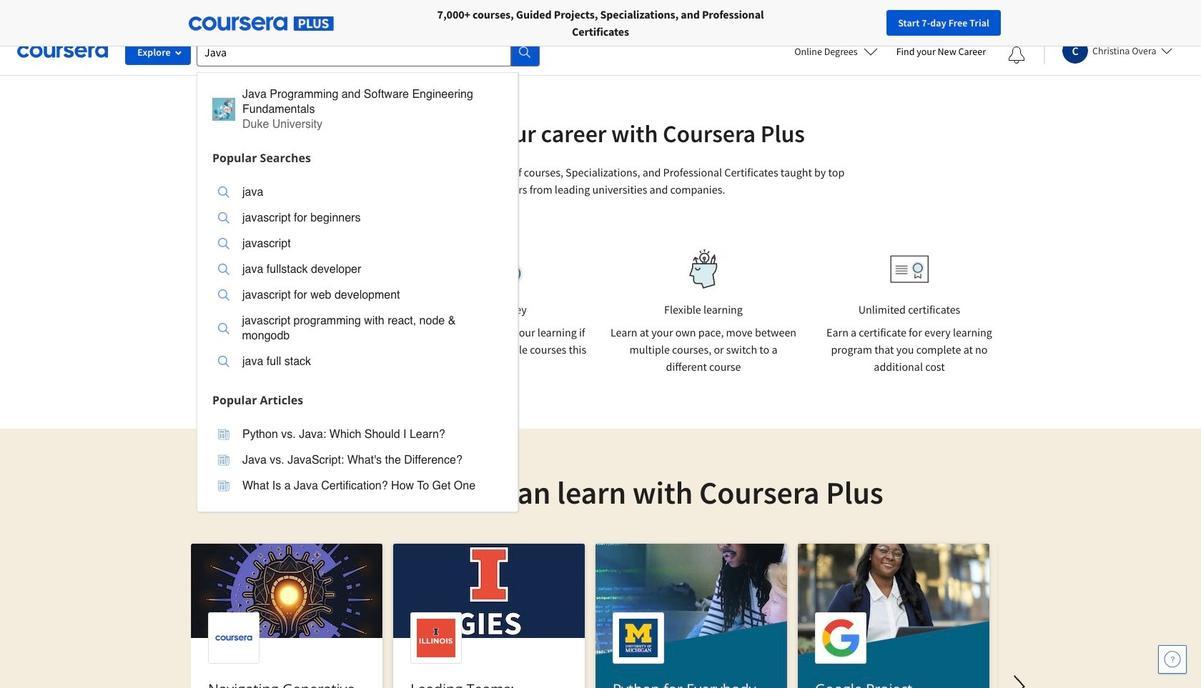 Task type: vqa. For each thing, say whether or not it's contained in the screenshot.
University Of Illinois At Urbana-Champaign image
yes



Task type: locate. For each thing, give the bounding box(es) containing it.
0 vertical spatial list box
[[197, 171, 518, 387]]

unlimited certificates image
[[890, 255, 929, 284]]

1 vertical spatial list box
[[197, 413, 518, 512]]

1 list box from the top
[[197, 171, 518, 387]]

list box
[[197, 171, 518, 387], [197, 413, 518, 512]]

suggestion image image
[[212, 98, 235, 121], [218, 187, 230, 198], [218, 212, 230, 224], [218, 238, 230, 250], [218, 264, 230, 275], [218, 290, 230, 301], [218, 323, 229, 334], [218, 356, 230, 368], [218, 429, 230, 440], [218, 455, 230, 466], [218, 481, 230, 492]]

save money image
[[472, 252, 523, 286]]

2 list box from the top
[[197, 413, 518, 512]]

sas image
[[673, 9, 727, 32]]

None search field
[[197, 38, 540, 512]]



Task type: describe. For each thing, give the bounding box(es) containing it.
google image
[[466, 7, 543, 34]]

university of illinois at urbana-champaign image
[[196, 9, 307, 32]]

university of michigan image
[[589, 1, 627, 40]]

coursera plus image
[[189, 17, 334, 31]]

next slide image
[[1003, 670, 1037, 689]]

learn anything image
[[272, 250, 311, 289]]

help center image
[[1164, 651, 1181, 669]]

What do you want to learn? text field
[[197, 38, 511, 66]]

flexible learning image
[[679, 250, 728, 289]]

autocomplete results list box
[[197, 72, 518, 512]]

johns hopkins university image
[[870, 7, 1005, 34]]

coursera image
[[17, 40, 108, 63]]

banner navigation
[[11, 0, 402, 29]]



